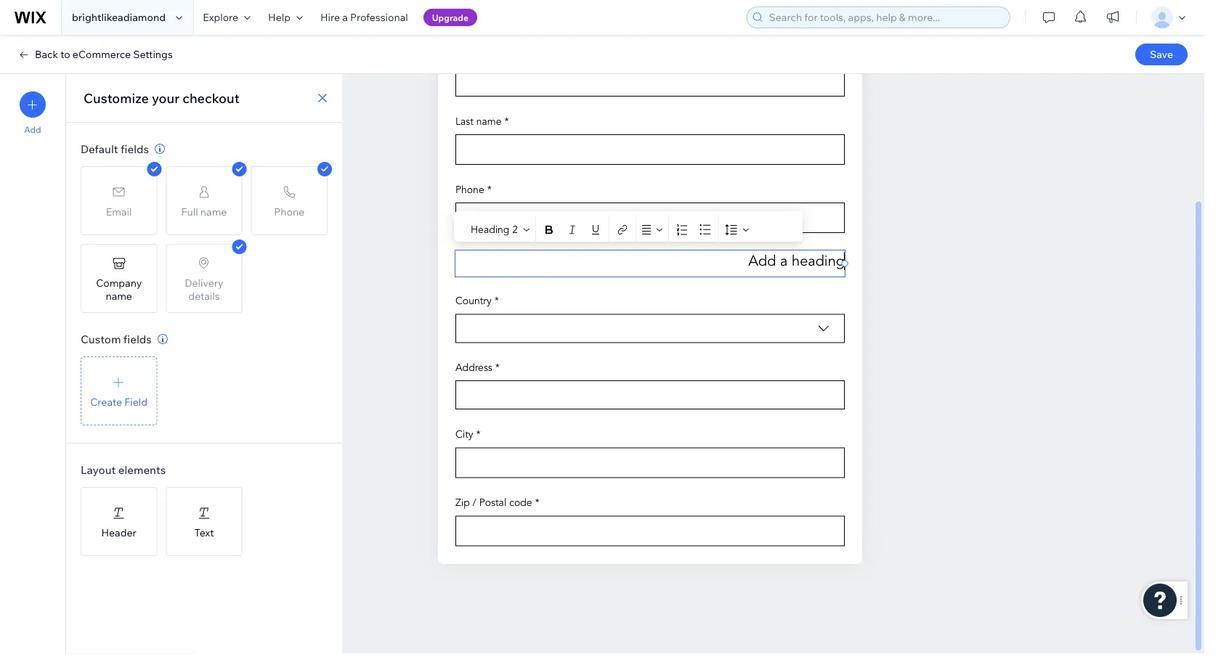 Task type: describe. For each thing, give the bounding box(es) containing it.
default fields
[[81, 142, 149, 156]]

hire a professional
[[321, 11, 408, 24]]

default
[[81, 142, 118, 156]]

company name
[[96, 277, 142, 302]]

add for add
[[24, 124, 41, 135]]

heading
[[471, 224, 510, 236]]

create field
[[90, 396, 148, 408]]

layout
[[81, 463, 116, 477]]

heading
[[792, 253, 845, 270]]

save button
[[1136, 44, 1188, 65]]

header
[[101, 527, 137, 539]]

back to ecommerce settings button
[[17, 48, 173, 61]]

heading 2 button
[[468, 220, 533, 240]]

customize
[[84, 90, 149, 106]]

create field button
[[81, 357, 157, 426]]

back to ecommerce settings
[[35, 48, 173, 61]]

a for professional
[[342, 11, 348, 24]]

fields for default fields
[[121, 142, 149, 156]]

a for heading
[[781, 253, 788, 270]]

hire a professional link
[[312, 0, 417, 35]]

help button
[[260, 0, 312, 35]]



Task type: vqa. For each thing, say whether or not it's contained in the screenshot.
tab list on the top left of the page
no



Task type: locate. For each thing, give the bounding box(es) containing it.
fields right default
[[121, 142, 149, 156]]

0 vertical spatial fields
[[121, 142, 149, 156]]

2
[[513, 224, 518, 236]]

a
[[342, 11, 348, 24], [781, 253, 788, 270]]

upgrade button
[[424, 9, 478, 26]]

save
[[1150, 48, 1174, 61]]

field
[[124, 396, 148, 408]]

hire
[[321, 11, 340, 24]]

0 vertical spatial a
[[342, 11, 348, 24]]

add
[[24, 124, 41, 135], [749, 253, 777, 270]]

professional
[[350, 11, 408, 24]]

elements
[[118, 463, 166, 477]]

layout elements
[[81, 463, 166, 477]]

1 horizontal spatial a
[[781, 253, 788, 270]]

ecommerce
[[73, 48, 131, 61]]

upgrade
[[432, 12, 469, 23]]

1 vertical spatial add
[[749, 253, 777, 270]]

name
[[106, 290, 132, 302]]

add for add a heading
[[749, 253, 777, 270]]

fields
[[121, 142, 149, 156], [123, 333, 152, 346]]

company
[[96, 277, 142, 289]]

customize your checkout
[[84, 90, 240, 106]]

1 vertical spatial fields
[[123, 333, 152, 346]]

a right hire
[[342, 11, 348, 24]]

a left heading
[[781, 253, 788, 270]]

create
[[90, 396, 122, 408]]

fields right 'custom'
[[123, 333, 152, 346]]

0 vertical spatial add
[[24, 124, 41, 135]]

to
[[61, 48, 70, 61]]

custom
[[81, 333, 121, 346]]

add button
[[20, 92, 46, 135]]

custom fields
[[81, 333, 152, 346]]

your
[[152, 90, 180, 106]]

heading 2
[[471, 224, 518, 236]]

checkout
[[183, 90, 240, 106]]

help
[[268, 11, 291, 24]]

1 horizontal spatial add
[[749, 253, 777, 270]]

1 vertical spatial a
[[781, 253, 788, 270]]

0 horizontal spatial a
[[342, 11, 348, 24]]

explore
[[203, 11, 238, 24]]

brightlikeadiamond
[[72, 11, 166, 24]]

fields for custom fields
[[123, 333, 152, 346]]

add inside button
[[24, 124, 41, 135]]

back
[[35, 48, 58, 61]]

add a heading
[[749, 253, 845, 270]]

0 horizontal spatial add
[[24, 124, 41, 135]]

text
[[194, 527, 214, 539]]

a inside hire a professional link
[[342, 11, 348, 24]]

Search for tools, apps, help & more... field
[[765, 7, 1006, 28]]

settings
[[133, 48, 173, 61]]



